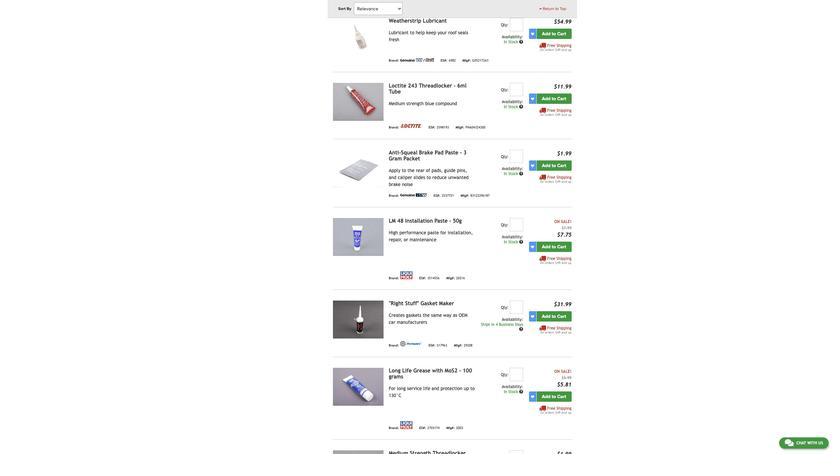 Task type: vqa. For each thing, say whether or not it's contained in the screenshot.
the topmost Liqui-Moly - Corporate Logo
yes



Task type: locate. For each thing, give the bounding box(es) containing it.
on for $54.99
[[540, 48, 544, 52]]

- left 3
[[460, 150, 462, 156]]

0 vertical spatial question circle image
[[519, 105, 523, 109]]

the inside creates gaskets the same way as oem car manufacturers
[[423, 313, 430, 318]]

0 vertical spatial sale!
[[561, 220, 572, 224]]

add to wish list image for $31.99
[[531, 315, 535, 318]]

2 $49 from the top
[[556, 113, 561, 117]]

4 qty: from the top
[[501, 223, 509, 228]]

5 shipping from the top
[[557, 326, 572, 331]]

in
[[504, 40, 507, 44], [504, 105, 507, 109], [504, 172, 507, 176], [504, 240, 507, 245], [504, 390, 507, 394]]

on up $5.81 at the right bottom
[[555, 370, 560, 374]]

unwanted
[[448, 175, 469, 180]]

g052172a1
[[473, 59, 489, 62]]

3 in stock from the top
[[504, 172, 519, 176]]

1 sale! from the top
[[561, 220, 572, 224]]

free shipping on orders $49 and up down $31.99
[[540, 326, 572, 335]]

liqui-moly - corporate logo image left es#: 2703174
[[401, 421, 413, 429]]

liqui-moly - corporate logo image for life
[[401, 421, 413, 429]]

3 on from the top
[[540, 180, 544, 184]]

free shipping on orders $49 and up for $31.99
[[540, 326, 572, 335]]

stock
[[509, 40, 518, 44], [509, 105, 518, 109], [509, 172, 518, 176], [509, 240, 518, 245], [509, 390, 518, 394]]

2 add to wish list image from the top
[[531, 164, 535, 167]]

$49 down $11.99
[[556, 113, 561, 117]]

free shipping on orders $49 and up down $54.99
[[540, 43, 572, 52]]

free for $1.99
[[548, 175, 556, 180]]

sale! inside on sale! $7.99 $7.75
[[561, 220, 572, 224]]

with left mos2
[[432, 368, 443, 374]]

in stock for $1.99
[[504, 172, 519, 176]]

apply
[[389, 168, 401, 173]]

1 question circle image from the top
[[519, 105, 523, 109]]

add to cart for $11.99
[[542, 96, 567, 102]]

and down $7.75
[[562, 261, 567, 265]]

$49 for $11.99
[[556, 113, 561, 117]]

0 vertical spatial the
[[408, 168, 415, 173]]

sale!
[[561, 220, 572, 224], [561, 370, 572, 374]]

orders
[[545, 48, 555, 52], [545, 113, 555, 117], [545, 180, 555, 184], [545, 261, 555, 265], [545, 331, 555, 335], [545, 411, 555, 415]]

free shipping on orders $49 and up for $11.99
[[540, 108, 572, 117]]

2 add from the top
[[542, 96, 551, 102]]

rear
[[416, 168, 425, 173]]

on up $7.75
[[555, 220, 560, 224]]

1 horizontal spatial with
[[808, 441, 818, 446]]

5 availability: from the top
[[502, 318, 523, 322]]

mfg#: 20216
[[447, 276, 465, 280]]

0 vertical spatial on
[[555, 220, 560, 224]]

5 qty: from the top
[[501, 306, 509, 310]]

life
[[402, 368, 412, 374]]

add to cart button down $11.99
[[537, 94, 572, 104]]

1 vertical spatial the
[[423, 313, 430, 318]]

$49 for $1.99
[[556, 180, 561, 184]]

1 vertical spatial add to wish list image
[[531, 315, 535, 318]]

genuine volkswagen audi - corporate logo image
[[401, 58, 434, 62]]

es#: left the 3514556 at bottom right
[[420, 276, 426, 280]]

3 add to wish list image from the top
[[531, 245, 535, 249]]

the for squeal
[[408, 168, 415, 173]]

gasket
[[421, 301, 438, 307]]

top
[[560, 6, 567, 11]]

cart down $5.81 at the right bottom
[[558, 394, 567, 400]]

48
[[398, 218, 404, 224]]

service
[[407, 386, 422, 391]]

5 on from the top
[[540, 331, 544, 335]]

same
[[431, 313, 442, 318]]

5 add to cart from the top
[[542, 314, 567, 320]]

maker
[[439, 301, 454, 307]]

on for $11.99
[[540, 113, 544, 117]]

availability: for $1.99
[[502, 167, 523, 171]]

question circle image
[[519, 40, 523, 44], [519, 172, 523, 176], [519, 240, 523, 244], [519, 390, 523, 394]]

1 horizontal spatial the
[[423, 313, 430, 318]]

5 free shipping on orders $49 and up from the top
[[540, 326, 572, 335]]

shipping down $11.99
[[557, 108, 572, 113]]

add to cart down the $1.99
[[542, 163, 567, 169]]

roof
[[448, 30, 457, 35]]

1 add to wish list image from the top
[[531, 32, 535, 36]]

question circle image for lm 48 installation paste - 50g
[[519, 240, 523, 244]]

brand: down brake
[[389, 194, 399, 198]]

question circle image for $31.99
[[519, 327, 523, 331]]

es#2703174 - 2003 - long life grease with mos2 - 100 grams - for long service life and protection up to 130c - liqui-moly - audi bmw volkswagen mercedes benz mini porsche image
[[333, 368, 384, 406]]

1 liqui-moly - corporate logo image from the top
[[401, 272, 413, 280]]

1 add to wish list image from the top
[[531, 97, 535, 100]]

add to cart down $11.99
[[542, 96, 567, 102]]

6 on from the top
[[540, 411, 544, 415]]

and down apply
[[389, 175, 397, 180]]

es#3647654 - btl-1a  - medium strength threadlocker blue - 0.5ml - the best way to secure bolts prone to vibration and backing out - american grease stick - audi bmw volkswagen mercedes benz mini porsche image
[[333, 451, 384, 454]]

long life grease with mos2 - 100 grams
[[389, 368, 472, 380]]

5 $49 from the top
[[556, 331, 561, 335]]

1 vertical spatial with
[[808, 441, 818, 446]]

brake
[[419, 150, 433, 156]]

$49 down $31.99
[[556, 331, 561, 335]]

cart
[[558, 31, 567, 37], [558, 96, 567, 102], [558, 163, 567, 169], [558, 244, 567, 250], [558, 314, 567, 320], [558, 394, 567, 400]]

the left rear
[[408, 168, 415, 173]]

4 add to cart button from the top
[[537, 242, 572, 252]]

add to cart down $5.81 at the right bottom
[[542, 394, 567, 400]]

3 orders from the top
[[545, 180, 555, 184]]

1 vertical spatial sale!
[[561, 370, 572, 374]]

- left 6ml
[[454, 83, 456, 89]]

up down $5.81 at the right bottom
[[568, 411, 572, 415]]

as
[[453, 313, 457, 318]]

question circle image
[[519, 105, 523, 109], [519, 327, 523, 331]]

"right
[[389, 301, 404, 307]]

qty: for long life grease with mos2 - 100 grams
[[501, 373, 509, 377]]

4 free from the top
[[548, 257, 556, 261]]

es#:
[[441, 59, 448, 62], [429, 126, 436, 129], [434, 194, 441, 198], [420, 276, 426, 280], [429, 344, 436, 347], [420, 426, 426, 430]]

brake
[[389, 182, 401, 187]]

shipping down $7.75
[[557, 257, 572, 261]]

1 add from the top
[[542, 31, 551, 37]]

brand: for grease
[[389, 426, 399, 430]]

add to cart button down $5.81 at the right bottom
[[537, 392, 572, 402]]

shipping down the $1.99
[[557, 175, 572, 180]]

add to wish list image for $54.99
[[531, 32, 535, 36]]

1 shipping from the top
[[557, 43, 572, 48]]

add to cart button down $7.75
[[537, 242, 572, 252]]

2 qty: from the top
[[501, 88, 509, 92]]

6 brand: from the top
[[389, 426, 399, 430]]

1 on from the top
[[555, 220, 560, 224]]

4 add to wish list image from the top
[[531, 395, 535, 399]]

in for $11.99
[[504, 105, 507, 109]]

paste inside the anti-squeal brake pad paste - 3 gram packet
[[445, 150, 459, 156]]

and right life at the bottom right
[[432, 386, 439, 391]]

liqui-moly - corporate logo image left es#: 3514556
[[401, 272, 413, 280]]

- inside loctite 243 threadlocker - 6ml tube
[[454, 83, 456, 89]]

4 stock from the top
[[509, 240, 518, 245]]

shipping for $31.99
[[557, 326, 572, 331]]

1 orders from the top
[[545, 48, 555, 52]]

shipping down $5.81 at the right bottom
[[557, 406, 572, 411]]

free shipping on orders $49 and up down the $1.99
[[540, 175, 572, 184]]

2 add to wish list image from the top
[[531, 315, 535, 318]]

5 brand: from the top
[[389, 344, 399, 347]]

es#: left 2537721
[[434, 194, 441, 198]]

long
[[389, 368, 401, 374]]

add to cart button for $31.99
[[537, 312, 572, 322]]

2 brand: from the top
[[389, 126, 399, 129]]

comments image
[[785, 439, 794, 447]]

es#: 2598193
[[429, 126, 449, 129]]

orders for $1.99
[[545, 180, 555, 184]]

es#: left 517963
[[429, 344, 436, 347]]

es#: 3514556
[[420, 276, 440, 280]]

cart down $7.75
[[558, 244, 567, 250]]

2 on from the top
[[540, 113, 544, 117]]

3 free from the top
[[548, 175, 556, 180]]

add to cart down $31.99
[[542, 314, 567, 320]]

0 horizontal spatial the
[[408, 168, 415, 173]]

brand: down 130°c at the bottom left of page
[[389, 426, 399, 430]]

3 question circle image from the top
[[519, 240, 523, 244]]

sale! up '$7.99'
[[561, 220, 572, 224]]

your
[[438, 30, 447, 35]]

es#3514556 - 20216 - lm 48 installation paste - 50g - high performance paste for installation, repair, or maintenance - liqui-moly - audi bmw volkswagen mercedes benz mini porsche image
[[333, 218, 384, 256]]

up right "protection"
[[464, 386, 469, 391]]

weatherstrip lubricant link
[[389, 18, 447, 24]]

$1.99
[[557, 151, 572, 157]]

add to wish list image for third add to cart button from the bottom of the page
[[531, 245, 535, 249]]

mfg#: left the 29208 at the right of the page
[[454, 344, 463, 347]]

add to cart button
[[537, 29, 572, 39], [537, 94, 572, 104], [537, 161, 572, 171], [537, 242, 572, 252], [537, 312, 572, 322], [537, 392, 572, 402]]

3 free shipping on orders $49 and up from the top
[[540, 175, 572, 184]]

add to cart button down $54.99
[[537, 29, 572, 39]]

ships
[[481, 323, 490, 327]]

2 question circle image from the top
[[519, 172, 523, 176]]

mfg#: left 83122296187
[[461, 194, 469, 198]]

stock for $11.99
[[509, 105, 518, 109]]

5 free from the top
[[548, 326, 556, 331]]

manufacturers
[[397, 320, 427, 325]]

1 free from the top
[[548, 43, 556, 48]]

paste
[[445, 150, 459, 156], [435, 218, 448, 224]]

1 question circle image from the top
[[519, 40, 523, 44]]

mfg#:
[[463, 59, 471, 62], [456, 126, 464, 129], [461, 194, 469, 198], [447, 276, 455, 280], [454, 344, 463, 347], [447, 426, 455, 430]]

$5.81
[[557, 382, 572, 388]]

1 vertical spatial question circle image
[[519, 327, 523, 331]]

$49 down $7.75
[[556, 261, 561, 265]]

lubricant
[[423, 18, 447, 24], [389, 30, 409, 35]]

4 $49 from the top
[[556, 261, 561, 265]]

brand:
[[389, 59, 399, 62], [389, 126, 399, 129], [389, 194, 399, 198], [389, 276, 399, 280], [389, 344, 399, 347], [389, 426, 399, 430]]

3 cart from the top
[[558, 163, 567, 169]]

cart for $54.99
[[558, 31, 567, 37]]

to inside for long service life and protection up to 130°c
[[471, 386, 475, 391]]

2 shipping from the top
[[557, 108, 572, 113]]

$31.99
[[554, 302, 572, 308]]

to
[[556, 6, 559, 11], [410, 30, 415, 35], [552, 31, 556, 37], [552, 96, 556, 102], [552, 163, 556, 169], [402, 168, 406, 173], [427, 175, 431, 180], [552, 244, 556, 250], [552, 314, 556, 320], [471, 386, 475, 391], [552, 394, 556, 400]]

3 $49 from the top
[[556, 180, 561, 184]]

free shipping on orders $49 and up
[[540, 43, 572, 52], [540, 108, 572, 117], [540, 175, 572, 184], [540, 257, 572, 265], [540, 326, 572, 335], [540, 406, 572, 415]]

$11.99
[[554, 84, 572, 90]]

1 vertical spatial lubricant
[[389, 30, 409, 35]]

3 brand: from the top
[[389, 194, 399, 198]]

on for $31.99
[[540, 331, 544, 335]]

2 sale! from the top
[[561, 370, 572, 374]]

sale! inside on sale! $5.99 $5.81
[[561, 370, 572, 374]]

strength
[[407, 101, 424, 106]]

cart down $11.99
[[558, 96, 567, 102]]

5 add to cart button from the top
[[537, 312, 572, 322]]

sale! up $5.99 in the bottom right of the page
[[561, 370, 572, 374]]

mfg#: for pad
[[461, 194, 469, 198]]

shipping down $31.99
[[557, 326, 572, 331]]

sort
[[338, 6, 346, 11]]

mfg#: left 20216
[[447, 276, 455, 280]]

3 shipping from the top
[[557, 175, 572, 180]]

es#6982 - g052172a1 - weatherstrip lubricant - lubricant to help keep your roof seals fresh - genuine volkswagen audi - audi volkswagen image
[[333, 18, 384, 56]]

1 cart from the top
[[558, 31, 567, 37]]

2 on from the top
[[555, 370, 560, 374]]

orders for $11.99
[[545, 113, 555, 117]]

in stock for $11.99
[[504, 105, 519, 109]]

add to cart down $54.99
[[542, 31, 567, 37]]

brand: left loctite - corporate logo
[[389, 126, 399, 129]]

5 add from the top
[[542, 314, 551, 320]]

add to cart
[[542, 31, 567, 37], [542, 96, 567, 102], [542, 163, 567, 169], [542, 244, 567, 250], [542, 314, 567, 320], [542, 394, 567, 400]]

1 $49 from the top
[[556, 48, 561, 52]]

loctite 243 threadlocker - 6ml tube link
[[389, 83, 467, 95]]

the left "same"
[[423, 313, 430, 318]]

5 in from the top
[[504, 390, 507, 394]]

5 orders from the top
[[545, 331, 555, 335]]

liqui-moly - corporate logo image
[[401, 272, 413, 280], [401, 421, 413, 429]]

1 free shipping on orders $49 and up from the top
[[540, 43, 572, 52]]

add to cart button down $31.99
[[537, 312, 572, 322]]

paste right pad
[[445, 150, 459, 156]]

on inside on sale! $7.99 $7.75
[[555, 220, 560, 224]]

mfg#: for with
[[447, 426, 455, 430]]

paste up for
[[435, 218, 448, 224]]

es#: left 2703174 on the right bottom of page
[[420, 426, 426, 430]]

the inside apply to the rear of pads, guide pins, and caliper slides to reduce unwanted brake noise
[[408, 168, 415, 173]]

lubricant up fresh
[[389, 30, 409, 35]]

high performance paste for installation, repair, or maintenance
[[389, 230, 473, 243]]

3 add from the top
[[542, 163, 551, 169]]

3 add to cart from the top
[[542, 163, 567, 169]]

of
[[426, 168, 430, 173]]

up down $31.99
[[568, 331, 572, 335]]

0 vertical spatial add to wish list image
[[531, 32, 535, 36]]

permatex - corporate logo image
[[401, 341, 422, 347]]

3 add to cart button from the top
[[537, 161, 572, 171]]

availability: for $11.99
[[502, 100, 523, 104]]

2 question circle image from the top
[[519, 327, 523, 331]]

4 cart from the top
[[558, 244, 567, 250]]

cart down the $1.99
[[558, 163, 567, 169]]

brand: down fresh
[[389, 59, 399, 62]]

add to cart down $7.75
[[542, 244, 567, 250]]

$49 down $54.99
[[556, 48, 561, 52]]

0 vertical spatial lubricant
[[423, 18, 447, 24]]

1 in from the top
[[504, 40, 507, 44]]

3 availability: from the top
[[502, 167, 523, 171]]

0 vertical spatial liqui-moly - corporate logo image
[[401, 272, 413, 280]]

long life grease with mos2 - 100 grams link
[[389, 368, 472, 380]]

6 add from the top
[[542, 394, 551, 400]]

2 free shipping on orders $49 and up from the top
[[540, 108, 572, 117]]

and down the $1.99
[[562, 180, 567, 184]]

qty: for lm 48 installation paste - 50g
[[501, 223, 509, 228]]

1 vertical spatial on
[[555, 370, 560, 374]]

pad
[[435, 150, 444, 156]]

0 vertical spatial paste
[[445, 150, 459, 156]]

mfg#: left pna04324300
[[456, 126, 464, 129]]

1 brand: from the top
[[389, 59, 399, 62]]

compound
[[436, 101, 457, 106]]

free shipping on orders $49 and up down $7.75
[[540, 257, 572, 265]]

0 horizontal spatial lubricant
[[389, 30, 409, 35]]

and down $5.81 at the right bottom
[[562, 411, 567, 415]]

weatherstrip lubricant
[[389, 18, 447, 24]]

2 orders from the top
[[545, 113, 555, 117]]

lm
[[389, 218, 396, 224]]

3 qty: from the top
[[501, 155, 509, 159]]

1 stock from the top
[[509, 40, 518, 44]]

2 cart from the top
[[558, 96, 567, 102]]

add to wish list image
[[531, 97, 535, 100], [531, 164, 535, 167], [531, 245, 535, 249], [531, 395, 535, 399]]

free shipping on orders $49 and up down $11.99
[[540, 108, 572, 117]]

stuff"
[[405, 301, 419, 307]]

2 add to cart button from the top
[[537, 94, 572, 104]]

add to wish list image
[[531, 32, 535, 36], [531, 315, 535, 318]]

$5.99
[[562, 376, 572, 380]]

0 horizontal spatial with
[[432, 368, 443, 374]]

cart down $54.99
[[558, 31, 567, 37]]

medium
[[389, 101, 405, 106]]

add to wish list image for add to cart button for $11.99
[[531, 97, 535, 100]]

lubricant up keep
[[423, 18, 447, 24]]

$7.99
[[562, 226, 572, 231]]

the for stuff"
[[423, 313, 430, 318]]

1 add to cart from the top
[[542, 31, 567, 37]]

qty: for weatherstrip lubricant
[[501, 23, 509, 27]]

- inside the anti-squeal brake pad paste - 3 gram packet
[[460, 150, 462, 156]]

4 brand: from the top
[[389, 276, 399, 280]]

shipping down $54.99
[[557, 43, 572, 48]]

2 availability: from the top
[[502, 100, 523, 104]]

4 question circle image from the top
[[519, 390, 523, 394]]

anti-
[[389, 150, 401, 156]]

brand: left permatex - corporate logo
[[389, 344, 399, 347]]

2 in from the top
[[504, 105, 507, 109]]

add to wish list image for first add to cart button from the bottom of the page
[[531, 395, 535, 399]]

$49 down $5.81 at the right bottom
[[556, 411, 561, 415]]

6 qty: from the top
[[501, 373, 509, 377]]

on for $7.75
[[555, 220, 560, 224]]

2 free from the top
[[548, 108, 556, 113]]

0 vertical spatial with
[[432, 368, 443, 374]]

add to cart button for $11.99
[[537, 94, 572, 104]]

add for $54.99
[[542, 31, 551, 37]]

on
[[540, 48, 544, 52], [540, 113, 544, 117], [540, 180, 544, 184], [540, 261, 544, 265], [540, 331, 544, 335], [540, 411, 544, 415]]

29208
[[464, 344, 473, 347]]

- inside long life grease with mos2 - 100 grams
[[459, 368, 461, 374]]

$49 down the $1.99
[[556, 180, 561, 184]]

add
[[542, 31, 551, 37], [542, 96, 551, 102], [542, 163, 551, 169], [542, 244, 551, 250], [542, 314, 551, 320], [542, 394, 551, 400]]

on for $5.81
[[555, 370, 560, 374]]

with left us
[[808, 441, 818, 446]]

add to cart for $54.99
[[542, 31, 567, 37]]

up down $11.99
[[568, 113, 572, 117]]

free shipping on orders $49 and up down $5.81 at the right bottom
[[540, 406, 572, 415]]

cart down $31.99
[[558, 314, 567, 320]]

up
[[568, 48, 572, 52], [568, 113, 572, 117], [568, 180, 572, 184], [568, 261, 572, 265], [568, 331, 572, 335], [464, 386, 469, 391], [568, 411, 572, 415]]

lubricant to help keep your roof seals fresh
[[389, 30, 469, 42]]

mfg#: left 2003
[[447, 426, 455, 430]]

brand: up "right
[[389, 276, 399, 280]]

1 availability: from the top
[[502, 35, 523, 39]]

1 in stock from the top
[[504, 40, 519, 44]]

2 in stock from the top
[[504, 105, 519, 109]]

stock for $1.99
[[509, 172, 518, 176]]

1 vertical spatial liqui-moly - corporate logo image
[[401, 421, 413, 429]]

and
[[562, 48, 567, 52], [562, 113, 567, 117], [389, 175, 397, 180], [562, 180, 567, 184], [562, 261, 567, 265], [562, 331, 567, 335], [432, 386, 439, 391], [562, 411, 567, 415]]

free shipping on orders $49 and up for $1.99
[[540, 175, 572, 184]]

1 qty: from the top
[[501, 23, 509, 27]]

es#: for installation
[[420, 276, 426, 280]]

in for $1.99
[[504, 172, 507, 176]]

4
[[496, 323, 498, 327]]

- left the 100
[[459, 368, 461, 374]]

2 liqui-moly - corporate logo image from the top
[[401, 421, 413, 429]]

es#: 2537721
[[434, 194, 454, 198]]

add to cart for $31.99
[[542, 314, 567, 320]]

2 add to cart from the top
[[542, 96, 567, 102]]

243
[[408, 83, 418, 89]]

qty: for "right stuff" gasket maker
[[501, 306, 509, 310]]

5 cart from the top
[[558, 314, 567, 320]]

add to cart button down the $1.99
[[537, 161, 572, 171]]

and inside apply to the rear of pads, guide pins, and caliper slides to reduce unwanted brake noise
[[389, 175, 397, 180]]

orders for $31.99
[[545, 331, 555, 335]]

cart for $11.99
[[558, 96, 567, 102]]

es#: left 2598193
[[429, 126, 436, 129]]

3 in from the top
[[504, 172, 507, 176]]

4 in from the top
[[504, 240, 507, 245]]

None number field
[[510, 18, 523, 31], [510, 83, 523, 96], [510, 150, 523, 163], [510, 218, 523, 232], [510, 301, 523, 314], [510, 368, 523, 382], [510, 451, 523, 454], [510, 18, 523, 31], [510, 83, 523, 96], [510, 150, 523, 163], [510, 218, 523, 232], [510, 301, 523, 314], [510, 368, 523, 382], [510, 451, 523, 454]]

on inside on sale! $5.99 $5.81
[[555, 370, 560, 374]]



Task type: describe. For each thing, give the bounding box(es) containing it.
business
[[499, 323, 514, 327]]

squeal
[[401, 150, 418, 156]]

517963
[[437, 344, 447, 347]]

sort by
[[338, 6, 352, 11]]

6ml
[[458, 83, 467, 89]]

es#: 2703174
[[420, 426, 440, 430]]

add to cart for $1.99
[[542, 163, 567, 169]]

anti-squeal brake pad paste - 3 gram packet
[[389, 150, 467, 162]]

add to wish list image for $1.99 add to cart button
[[531, 164, 535, 167]]

qty: for loctite 243 threadlocker - 6ml tube
[[501, 88, 509, 92]]

loctite - corporate logo image
[[401, 123, 422, 129]]

free for $54.99
[[548, 43, 556, 48]]

brand: for threadlocker
[[389, 126, 399, 129]]

slides
[[414, 175, 425, 180]]

cart for $1.99
[[558, 163, 567, 169]]

life
[[423, 386, 430, 391]]

and down $31.99
[[562, 331, 567, 335]]

caliper
[[398, 175, 412, 180]]

qty: for anti-squeal brake pad paste - 3 gram packet
[[501, 155, 509, 159]]

es#2598193 - pna04324300 - loctite 243 threadlocker - 6ml tube - medium strength blue compound - loctite - audi bmw volkswagen mercedes benz mini porsche image
[[333, 83, 384, 121]]

oem
[[459, 313, 468, 318]]

3514556
[[428, 276, 440, 280]]

es#: 6982
[[441, 59, 456, 62]]

stock for $54.99
[[509, 40, 518, 44]]

free shipping on orders $49 and up for $54.99
[[540, 43, 572, 52]]

noise
[[402, 182, 413, 187]]

3
[[464, 150, 467, 156]]

availability: for $31.99
[[502, 318, 523, 322]]

mfg#: 83122296187
[[461, 194, 490, 198]]

"right stuff" gasket maker link
[[389, 301, 454, 307]]

liqui-moly - corporate logo image for 48
[[401, 272, 413, 280]]

es#2537721 - 83122296187 - anti-squeal brake pad paste - 3 gram packet - apply to the rear of pads, guide pins, and caliper slides to reduce unwanted brake noise - genuine bmw - audi bmw volkswagen mercedes benz mini porsche image
[[333, 150, 384, 188]]

high
[[389, 230, 398, 236]]

6 add to cart from the top
[[542, 394, 567, 400]]

sale! for $7.75
[[561, 220, 572, 224]]

6 orders from the top
[[545, 411, 555, 415]]

mfg#: for -
[[456, 126, 464, 129]]

lm 48 installation paste - 50g link
[[389, 218, 462, 224]]

shipping for $54.99
[[557, 43, 572, 48]]

mfg#: left g052172a1
[[463, 59, 471, 62]]

creates gaskets the same way as oem car manufacturers
[[389, 313, 468, 325]]

6982
[[449, 59, 456, 62]]

orders for $54.99
[[545, 48, 555, 52]]

2598193
[[437, 126, 449, 129]]

$49 for $54.99
[[556, 48, 561, 52]]

es#517963 - 29208 - "right stuff" gasket maker - creates gaskets the same way as oem car manufacturers - permatex - audi bmw volkswagen mercedes benz mini porsche image
[[333, 301, 384, 339]]

return to top
[[542, 6, 567, 11]]

es#: left 6982
[[441, 59, 448, 62]]

question circle image for weatherstrip lubricant
[[519, 40, 523, 44]]

paste
[[428, 230, 439, 236]]

6 add to cart button from the top
[[537, 392, 572, 402]]

question circle image for long life grease with mos2 - 100 grams
[[519, 390, 523, 394]]

brand: for brake
[[389, 194, 399, 198]]

up inside for long service life and protection up to 130°c
[[464, 386, 469, 391]]

grease
[[414, 368, 431, 374]]

for
[[389, 386, 396, 391]]

4 free shipping on orders $49 and up from the top
[[540, 257, 572, 265]]

genuine bmw - corporate logo image
[[401, 194, 427, 197]]

availability: for $54.99
[[502, 35, 523, 39]]

mfg#: g052172a1
[[463, 59, 489, 62]]

4 add from the top
[[542, 244, 551, 250]]

and down $54.99
[[562, 48, 567, 52]]

gaskets
[[406, 313, 422, 318]]

"right stuff" gasket maker
[[389, 301, 454, 307]]

add to cart button for $1.99
[[537, 161, 572, 171]]

es#: for threadlocker
[[429, 126, 436, 129]]

car
[[389, 320, 396, 325]]

4 add to cart from the top
[[542, 244, 567, 250]]

6 free from the top
[[548, 406, 556, 411]]

chat
[[797, 441, 807, 446]]

mfg#: 2003
[[447, 426, 463, 430]]

$7.75
[[557, 232, 572, 238]]

loctite
[[389, 83, 407, 89]]

question circle image for $11.99
[[519, 105, 523, 109]]

to inside lubricant to help keep your roof seals fresh
[[410, 30, 415, 35]]

es#: for gasket
[[429, 344, 436, 347]]

brand: for installation
[[389, 276, 399, 280]]

- left '50g'
[[450, 218, 451, 224]]

mfg#: for maker
[[454, 344, 463, 347]]

es#: 517963
[[429, 344, 447, 347]]

keep
[[426, 30, 437, 35]]

es#: for grease
[[420, 426, 426, 430]]

shipping for $1.99
[[557, 175, 572, 180]]

packet
[[404, 156, 420, 162]]

question circle image for anti-squeal brake pad paste - 3 gram packet
[[519, 172, 523, 176]]

es#: for brake
[[434, 194, 441, 198]]

1 horizontal spatial lubricant
[[423, 18, 447, 24]]

on sale! $7.99 $7.75
[[555, 220, 572, 238]]

lm 48 installation paste - 50g
[[389, 218, 462, 224]]

6 shipping from the top
[[557, 406, 572, 411]]

in for $54.99
[[504, 40, 507, 44]]

grams
[[389, 374, 404, 380]]

6 availability: from the top
[[502, 385, 523, 389]]

50g
[[453, 218, 462, 224]]

medium strength blue compound
[[389, 101, 457, 106]]

5 stock from the top
[[509, 390, 518, 394]]

repair,
[[389, 237, 403, 243]]

mfg#: for paste
[[447, 276, 455, 280]]

installation,
[[448, 230, 473, 236]]

83122296187
[[471, 194, 490, 198]]

lubricant inside lubricant to help keep your roof seals fresh
[[389, 30, 409, 35]]

shipping for $11.99
[[557, 108, 572, 113]]

reduce
[[433, 175, 447, 180]]

free for $31.99
[[548, 326, 556, 331]]

help
[[416, 30, 425, 35]]

6 cart from the top
[[558, 394, 567, 400]]

4 in stock from the top
[[504, 240, 519, 245]]

2003
[[456, 426, 463, 430]]

in stock for $54.99
[[504, 40, 519, 44]]

add for $11.99
[[542, 96, 551, 102]]

$49 for $31.99
[[556, 331, 561, 335]]

loctite 243 threadlocker - 6ml tube
[[389, 83, 467, 95]]

performance
[[400, 230, 426, 236]]

130°c
[[389, 393, 402, 398]]

free for $11.99
[[548, 108, 556, 113]]

chat with us
[[797, 441, 824, 446]]

up down $54.99
[[568, 48, 572, 52]]

up down $7.75
[[568, 261, 572, 265]]

1 vertical spatial paste
[[435, 218, 448, 224]]

maintenance
[[410, 237, 437, 243]]

5 in stock from the top
[[504, 390, 519, 394]]

fresh
[[389, 37, 400, 42]]

$54.99
[[554, 19, 572, 25]]

us
[[819, 441, 824, 446]]

sale! for $5.81
[[561, 370, 572, 374]]

4 on from the top
[[540, 261, 544, 265]]

6 free shipping on orders $49 and up from the top
[[540, 406, 572, 415]]

on sale! $5.99 $5.81
[[555, 370, 572, 388]]

4 shipping from the top
[[557, 257, 572, 261]]

on for $1.99
[[540, 180, 544, 184]]

apply to the rear of pads, guide pins, and caliper slides to reduce unwanted brake noise
[[389, 168, 469, 187]]

add to cart button for $54.99
[[537, 29, 572, 39]]

caret up image
[[540, 7, 542, 11]]

return
[[543, 6, 555, 11]]

and inside for long service life and protection up to 130°c
[[432, 386, 439, 391]]

2703174
[[428, 426, 440, 430]]

way
[[444, 313, 452, 318]]

gram
[[389, 156, 402, 162]]

add for $31.99
[[542, 314, 551, 320]]

weatherstrip
[[389, 18, 422, 24]]

with inside long life grease with mos2 - 100 grams
[[432, 368, 443, 374]]

add for $1.99
[[542, 163, 551, 169]]

and down $11.99
[[562, 113, 567, 117]]

return to top link
[[540, 6, 567, 12]]

by
[[347, 6, 352, 11]]

long
[[397, 386, 406, 391]]

anti-squeal brake pad paste - 3 gram packet link
[[389, 150, 467, 162]]

or
[[404, 237, 408, 243]]

6 $49 from the top
[[556, 411, 561, 415]]

4 orders from the top
[[545, 261, 555, 265]]

brand: for gasket
[[389, 344, 399, 347]]

2537721
[[442, 194, 454, 198]]

4 availability: from the top
[[502, 235, 523, 240]]

mfg#: pna04324300
[[456, 126, 486, 129]]

cart for $31.99
[[558, 314, 567, 320]]

blue
[[425, 101, 434, 106]]

up down the $1.99
[[568, 180, 572, 184]]

guide
[[444, 168, 456, 173]]

in
[[491, 323, 495, 327]]



